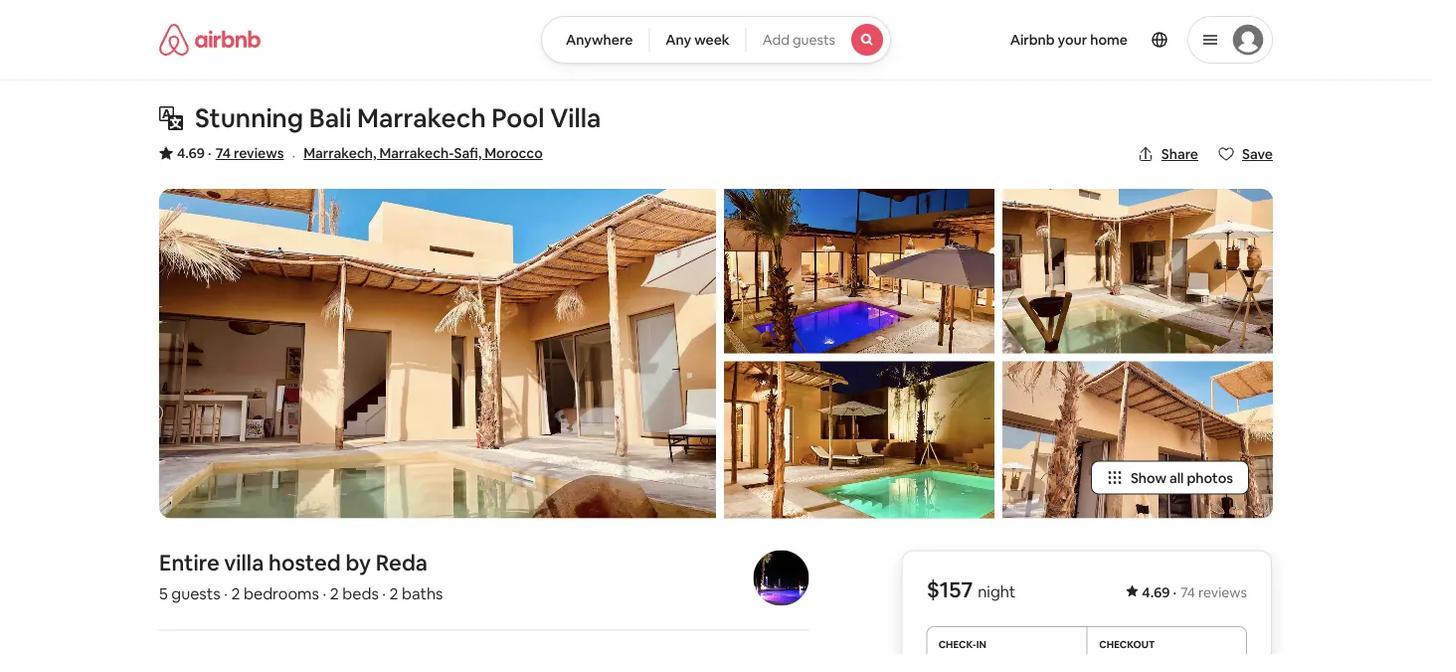Task type: locate. For each thing, give the bounding box(es) containing it.
1 horizontal spatial reviews
[[1199, 583, 1248, 601]]

marrakech-
[[380, 144, 454, 162]]

2 down villa
[[231, 584, 240, 604]]

2
[[231, 584, 240, 604], [330, 584, 339, 604], [390, 584, 399, 604]]

74
[[216, 144, 231, 162], [1181, 583, 1196, 601]]

share button
[[1130, 137, 1207, 171]]

villa
[[550, 101, 601, 135]]

stunning bali marrakech pool villa image 2 image
[[724, 189, 995, 354]]

0 horizontal spatial 4.69 · 74 reviews
[[177, 144, 284, 162]]

stunning
[[195, 101, 304, 135]]

reviews
[[234, 144, 284, 162], [1199, 583, 1248, 601]]

home
[[1091, 31, 1128, 49]]

1 horizontal spatial guests
[[793, 31, 836, 49]]

$157 night
[[927, 575, 1016, 604]]

anywhere
[[566, 31, 633, 49]]

·
[[208, 144, 212, 162], [292, 145, 296, 165], [1173, 583, 1177, 601], [224, 584, 228, 604], [323, 584, 327, 604], [382, 584, 386, 604]]

None search field
[[541, 16, 892, 64]]

pool
[[492, 101, 545, 135]]

marrakech
[[357, 101, 486, 135]]

1 horizontal spatial 4.69 · 74 reviews
[[1143, 583, 1248, 601]]

marrakech, marrakech-safi, morocco button
[[304, 141, 543, 165]]

2 left beds
[[330, 584, 339, 604]]

0 vertical spatial reviews
[[234, 144, 284, 162]]

entire
[[159, 549, 220, 577]]

save button
[[1211, 137, 1281, 171]]

0 horizontal spatial 74
[[216, 144, 231, 162]]

baths
[[402, 584, 443, 604]]

1 vertical spatial 4.69
[[1143, 583, 1171, 601]]

1 horizontal spatial 4.69
[[1143, 583, 1171, 601]]

1 horizontal spatial 2
[[330, 584, 339, 604]]

airbnb
[[1011, 31, 1055, 49]]

2 horizontal spatial 2
[[390, 584, 399, 604]]

3 2 from the left
[[390, 584, 399, 604]]

airbnb your home
[[1011, 31, 1128, 49]]

1 vertical spatial 74
[[1181, 583, 1196, 601]]

0 horizontal spatial 2
[[231, 584, 240, 604]]

0 vertical spatial guests
[[793, 31, 836, 49]]

4.69
[[177, 144, 205, 162], [1143, 583, 1171, 601]]

anywhere button
[[541, 16, 650, 64]]

hosted
[[269, 549, 341, 577]]

0 horizontal spatial guests
[[171, 584, 221, 604]]

airbnb your home link
[[999, 19, 1140, 61]]

profile element
[[915, 0, 1274, 80]]

guests inside add guests button
[[793, 31, 836, 49]]

guests right add
[[793, 31, 836, 49]]

guests inside entire villa hosted by reda 5 guests · 2 bedrooms · 2 beds · 2 baths
[[171, 584, 221, 604]]

4.69 · 74 reviews
[[177, 144, 284, 162], [1143, 583, 1248, 601]]

0 horizontal spatial reviews
[[234, 144, 284, 162]]

1 vertical spatial guests
[[171, 584, 221, 604]]

show all photos
[[1131, 469, 1234, 487]]

guests down entire
[[171, 584, 221, 604]]

all
[[1170, 469, 1184, 487]]

2 left baths
[[390, 584, 399, 604]]

show all photos button
[[1091, 461, 1250, 495]]

by reda
[[346, 549, 428, 577]]

entire villa hosted by reda 5 guests · 2 bedrooms · 2 beds · 2 baths
[[159, 549, 443, 604]]

0 vertical spatial 74
[[216, 144, 231, 162]]

learn more about the host, reda. image
[[754, 551, 809, 606], [754, 551, 809, 606]]

0 vertical spatial 4.69
[[177, 144, 205, 162]]

automatically translated title: stunning bali marrakech pool villa image
[[159, 106, 183, 130]]

guests
[[793, 31, 836, 49], [171, 584, 221, 604]]

1 horizontal spatial 74
[[1181, 583, 1196, 601]]



Task type: vqa. For each thing, say whether or not it's contained in the screenshot.
"·" within · MARRAKECH, MARRAKECH-SAFI, MOROCCO
yes



Task type: describe. For each thing, give the bounding box(es) containing it.
show
[[1131, 469, 1167, 487]]

$157
[[927, 575, 974, 604]]

stunning bali marrakech pool villa
[[195, 101, 601, 135]]

2 2 from the left
[[330, 584, 339, 604]]

add guests
[[763, 31, 836, 49]]

1 vertical spatial 4.69 · 74 reviews
[[1143, 583, 1248, 601]]

safi,
[[454, 144, 482, 162]]

5
[[159, 584, 168, 604]]

stunning bali marrakech pool villa image 4 image
[[1003, 189, 1274, 354]]

bali
[[309, 101, 352, 135]]

any week
[[666, 31, 730, 49]]

villa
[[224, 549, 264, 577]]

add
[[763, 31, 790, 49]]

stunning bali marrakech pool villa image 5 image
[[1003, 362, 1274, 519]]

· inside · marrakech, marrakech-safi, morocco
[[292, 145, 296, 165]]

bedrooms
[[244, 584, 319, 604]]

share
[[1162, 145, 1199, 163]]

marrakech,
[[304, 144, 377, 162]]

any week button
[[649, 16, 747, 64]]

save
[[1243, 145, 1274, 163]]

1 vertical spatial reviews
[[1199, 583, 1248, 601]]

photos
[[1187, 469, 1234, 487]]

any
[[666, 31, 692, 49]]

add guests button
[[746, 16, 892, 64]]

none search field containing anywhere
[[541, 16, 892, 64]]

night
[[978, 581, 1016, 602]]

stunning bali marrakech pool villa image 3 image
[[724, 362, 995, 519]]

your
[[1058, 31, 1088, 49]]

0 horizontal spatial 4.69
[[177, 144, 205, 162]]

stunning bali marrakech pool villa image 1 image
[[159, 189, 716, 519]]

morocco
[[485, 144, 543, 162]]

beds
[[342, 584, 379, 604]]

0 vertical spatial 4.69 · 74 reviews
[[177, 144, 284, 162]]

1 2 from the left
[[231, 584, 240, 604]]

week
[[695, 31, 730, 49]]

· marrakech, marrakech-safi, morocco
[[292, 144, 543, 165]]

74 reviews button
[[216, 143, 284, 163]]



